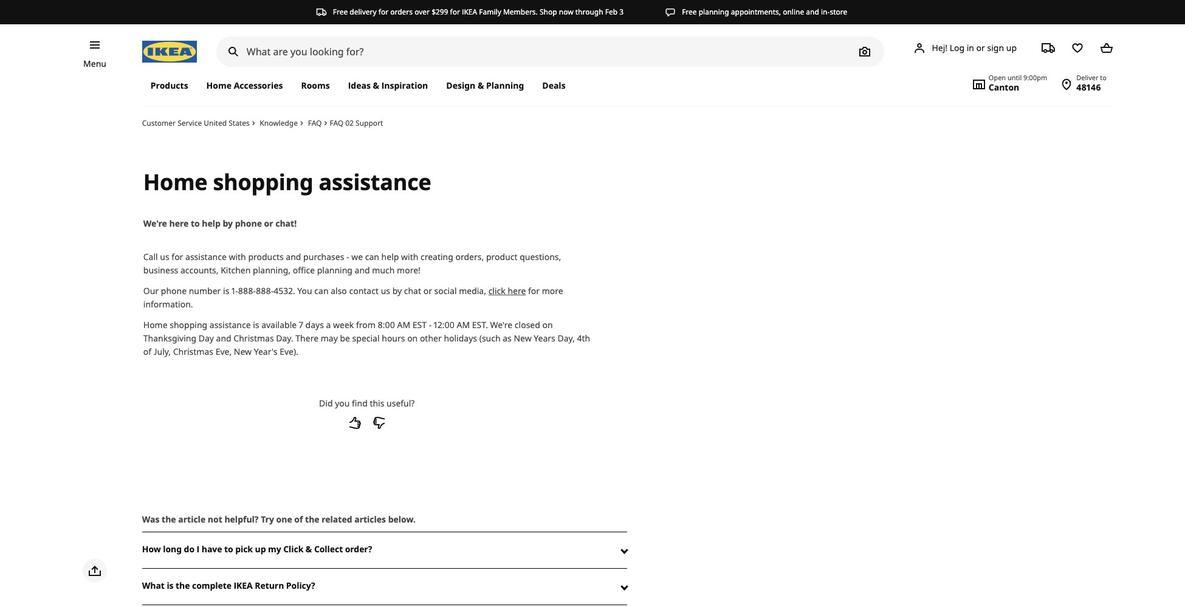 Task type: locate. For each thing, give the bounding box(es) containing it.
0 horizontal spatial christmas
[[173, 346, 213, 357]]

to up accounts,
[[191, 218, 200, 229]]

shopping for home shopping assistance is available 7 days a week from 8:00 am est - 12:00 am est. we're closed on thanksgiving day and christmas day. there may be special hours on other holidays (such as new years day, 4th of july, christmas eve, new year's eve).
[[170, 319, 207, 331]]

faq
[[308, 118, 322, 128], [330, 118, 344, 128]]

1 vertical spatial new
[[234, 346, 252, 357]]

1 horizontal spatial &
[[373, 80, 379, 91]]

also
[[331, 285, 347, 297]]

media,
[[459, 285, 486, 297]]

help inside call us for assistance with products and purchases - we can help with creating orders, product questions, business accounts, kitchen planning, office planning and much more!
[[382, 251, 399, 263]]

new right 'eve,'
[[234, 346, 252, 357]]

with up more!
[[401, 251, 418, 263]]

2 horizontal spatial or
[[977, 42, 985, 53]]

for more information.
[[143, 285, 563, 310]]

1 horizontal spatial help
[[382, 251, 399, 263]]

we're up as
[[490, 319, 513, 331]]

we're up call at top left
[[143, 218, 167, 229]]

- right est
[[429, 319, 432, 331]]

phone
[[235, 218, 262, 229], [161, 285, 187, 297]]

2 vertical spatial assistance
[[210, 319, 251, 331]]

1 horizontal spatial shopping
[[213, 167, 313, 197]]

kitchen
[[221, 264, 251, 276]]

ikea left family
[[462, 7, 477, 17]]

2 am from the left
[[457, 319, 470, 331]]

social
[[434, 285, 457, 297]]

1 faq from the left
[[308, 118, 322, 128]]

store
[[830, 7, 848, 17]]

48146
[[1077, 81, 1101, 93]]

assistance down support
[[319, 167, 431, 197]]

1 888- from the left
[[238, 285, 256, 297]]

here
[[169, 218, 189, 229], [508, 285, 526, 297]]

1 vertical spatial or
[[264, 218, 273, 229]]

design
[[446, 80, 476, 91]]

1 horizontal spatial or
[[423, 285, 432, 297]]

2 vertical spatial home
[[143, 319, 168, 331]]

with up kitchen
[[229, 251, 246, 263]]

0 vertical spatial phone
[[235, 218, 262, 229]]

product
[[486, 251, 518, 263]]

do
[[184, 543, 195, 555]]

0 vertical spatial us
[[160, 251, 169, 263]]

my
[[268, 543, 281, 555]]

1 horizontal spatial free
[[682, 7, 697, 17]]

how long do i have to pick up my click & collect order?
[[142, 543, 372, 555]]

week
[[333, 319, 354, 331]]

the
[[162, 513, 176, 525], [305, 513, 320, 525], [176, 580, 190, 591]]

click here link
[[489, 285, 526, 297]]

free inside 'link'
[[682, 7, 697, 17]]

there
[[296, 332, 319, 344]]

questions,
[[520, 251, 561, 263]]

up right "sign" at the right top
[[1006, 42, 1017, 53]]

on
[[543, 319, 553, 331], [407, 332, 418, 344]]

phone up information.
[[161, 285, 187, 297]]

1 horizontal spatial can
[[365, 251, 379, 263]]

- left we
[[347, 251, 349, 263]]

888- down kitchen
[[238, 285, 256, 297]]

a
[[326, 319, 331, 331]]

for right $299
[[450, 7, 460, 17]]

to left pick
[[224, 543, 233, 555]]

can right we
[[365, 251, 379, 263]]

1 am from the left
[[397, 319, 410, 331]]

1 horizontal spatial up
[[1006, 42, 1017, 53]]

2 horizontal spatial is
[[253, 319, 259, 331]]

1 horizontal spatial phone
[[235, 218, 262, 229]]

am
[[397, 319, 410, 331], [457, 319, 470, 331]]

much
[[372, 264, 395, 276]]

is left available
[[253, 319, 259, 331]]

be
[[340, 332, 350, 344]]

0 vertical spatial shopping
[[213, 167, 313, 197]]

planning inside 'link'
[[699, 7, 729, 17]]

shopping up the chat!
[[213, 167, 313, 197]]

1 horizontal spatial planning
[[699, 7, 729, 17]]

design & planning link
[[437, 73, 533, 98]]

of left july, at the bottom left
[[143, 346, 151, 357]]

is
[[223, 285, 229, 297], [253, 319, 259, 331], [167, 580, 174, 591]]

assistance up accounts,
[[185, 251, 227, 263]]

from
[[356, 319, 376, 331]]

2 horizontal spatial to
[[1100, 73, 1107, 82]]

for inside for more information.
[[528, 285, 540, 297]]

7
[[299, 319, 303, 331]]

up left my
[[255, 543, 266, 555]]

0 horizontal spatial planning
[[317, 264, 353, 276]]

home inside home shopping assistance is available 7 days a week from 8:00 am est - 12:00 am est. we're closed on thanksgiving day and christmas day. there may be special hours on other holidays (such as new years day, 4th of july, christmas eve, new year's eve).
[[143, 319, 168, 331]]

help up accounts,
[[202, 218, 221, 229]]

2 vertical spatial is
[[167, 580, 174, 591]]

christmas down day
[[173, 346, 213, 357]]

free for free delivery for orders over $299 for ikea family members. shop now through feb 3
[[333, 7, 348, 17]]

for inside call us for assistance with products and purchases - we can help with creating orders, product questions, business accounts, kitchen planning, office planning and much more!
[[172, 251, 183, 263]]

0 horizontal spatial am
[[397, 319, 410, 331]]

1 with from the left
[[229, 251, 246, 263]]

shop
[[540, 7, 557, 17]]

1 vertical spatial we're
[[490, 319, 513, 331]]

now
[[559, 7, 574, 17]]

for up business
[[172, 251, 183, 263]]

home accessories link
[[197, 73, 292, 98]]

to inside deliver to 48146
[[1100, 73, 1107, 82]]

available
[[261, 319, 297, 331]]

0 vertical spatial here
[[169, 218, 189, 229]]

home down service at top
[[143, 167, 207, 197]]

up
[[1006, 42, 1017, 53], [255, 543, 266, 555]]

0 horizontal spatial -
[[347, 251, 349, 263]]

related
[[322, 513, 352, 525]]

0 horizontal spatial with
[[229, 251, 246, 263]]

shopping inside home shopping assistance is available 7 days a week from 8:00 am est - 12:00 am est. we're closed on thanksgiving day and christmas day. there may be special hours on other holidays (such as new years day, 4th of july, christmas eve, new year's eve).
[[170, 319, 207, 331]]

1 horizontal spatial new
[[514, 332, 532, 344]]

can left also
[[314, 285, 329, 297]]

rooms
[[301, 80, 330, 91]]

2 free from the left
[[682, 7, 697, 17]]

2 horizontal spatial &
[[478, 80, 484, 91]]

us down "much"
[[381, 285, 390, 297]]

shopping up day
[[170, 319, 207, 331]]

1 horizontal spatial is
[[223, 285, 229, 297]]

0 vertical spatial christmas
[[234, 332, 274, 344]]

am up holidays
[[457, 319, 470, 331]]

0 vertical spatial can
[[365, 251, 379, 263]]

1 vertical spatial assistance
[[185, 251, 227, 263]]

here right the click
[[508, 285, 526, 297]]

0 vertical spatial of
[[143, 346, 151, 357]]

or right chat on the left of the page
[[423, 285, 432, 297]]

1 vertical spatial home
[[143, 167, 207, 197]]

0 horizontal spatial phone
[[161, 285, 187, 297]]

or left the chat!
[[264, 218, 273, 229]]

hej!
[[932, 42, 948, 53]]

call us for assistance with products and purchases - we can help with creating orders, product questions, business accounts, kitchen planning, office planning and much more!
[[143, 251, 561, 276]]

phone left the chat!
[[235, 218, 262, 229]]

1 vertical spatial planning
[[317, 264, 353, 276]]

service
[[178, 118, 202, 128]]

christmas
[[234, 332, 274, 344], [173, 346, 213, 357]]

1 vertical spatial us
[[381, 285, 390, 297]]

1 horizontal spatial with
[[401, 251, 418, 263]]

is inside home shopping assistance is available 7 days a week from 8:00 am est - 12:00 am est. we're closed on thanksgiving day and christmas day. there may be special hours on other holidays (such as new years day, 4th of july, christmas eve, new year's eve).
[[253, 319, 259, 331]]

free planning appointments, online and in-store
[[682, 7, 848, 17]]

- inside call us for assistance with products and purchases - we can help with creating orders, product questions, business accounts, kitchen planning, office planning and much more!
[[347, 251, 349, 263]]

0 horizontal spatial of
[[143, 346, 151, 357]]

and up 'eve,'
[[216, 332, 231, 344]]

0 horizontal spatial ikea
[[234, 580, 253, 591]]

of right one
[[294, 513, 303, 525]]

1 vertical spatial christmas
[[173, 346, 213, 357]]

planning
[[699, 7, 729, 17], [317, 264, 353, 276]]

free
[[333, 7, 348, 17], [682, 7, 697, 17]]

we're here to help by phone or chat!
[[143, 218, 297, 229]]

1 vertical spatial -
[[429, 319, 432, 331]]

is for assistance
[[253, 319, 259, 331]]

1 vertical spatial on
[[407, 332, 418, 344]]

1-
[[232, 285, 238, 297]]

us
[[160, 251, 169, 263], [381, 285, 390, 297]]

help
[[202, 218, 221, 229], [382, 251, 399, 263]]

1 horizontal spatial we're
[[490, 319, 513, 331]]

members.
[[503, 7, 538, 17]]

products link
[[151, 73, 197, 98]]

1 vertical spatial help
[[382, 251, 399, 263]]

more!
[[397, 264, 421, 276]]

0 vertical spatial is
[[223, 285, 229, 297]]

support
[[356, 118, 383, 128]]

1 horizontal spatial faq
[[330, 118, 344, 128]]

help up "much"
[[382, 251, 399, 263]]

1 horizontal spatial to
[[224, 543, 233, 555]]

1 free from the left
[[333, 7, 348, 17]]

special
[[352, 332, 380, 344]]

on down est
[[407, 332, 418, 344]]

0 vertical spatial assistance
[[319, 167, 431, 197]]

or
[[977, 42, 985, 53], [264, 218, 273, 229], [423, 285, 432, 297]]

faq 02 support link
[[330, 118, 383, 128]]

0 horizontal spatial by
[[223, 218, 233, 229]]

on up years
[[543, 319, 553, 331]]

0 vertical spatial on
[[543, 319, 553, 331]]

1 vertical spatial up
[[255, 543, 266, 555]]

is right the what
[[167, 580, 174, 591]]

0 vertical spatial by
[[223, 218, 233, 229]]

is for number
[[223, 285, 229, 297]]

accessories
[[234, 80, 283, 91]]

we're
[[143, 218, 167, 229], [490, 319, 513, 331]]

None search field
[[216, 36, 885, 67]]

home up thanksgiving
[[143, 319, 168, 331]]

until
[[1008, 73, 1022, 82]]

deliver
[[1077, 73, 1099, 82]]

0 horizontal spatial shopping
[[170, 319, 207, 331]]

888- down planning,
[[256, 285, 274, 297]]

by up kitchen
[[223, 218, 233, 229]]

1 vertical spatial by
[[392, 285, 402, 297]]

and up office
[[286, 251, 301, 263]]

as
[[503, 332, 512, 344]]

& for ideas
[[373, 80, 379, 91]]

1 vertical spatial here
[[508, 285, 526, 297]]

home for home shopping assistance is available 7 days a week from 8:00 am est - 12:00 am est. we're closed on thanksgiving day and christmas day. there may be special hours on other holidays (such as new years day, 4th of july, christmas eve, new year's eve).
[[143, 319, 168, 331]]

here up business
[[169, 218, 189, 229]]

us inside call us for assistance with products and purchases - we can help with creating orders, product questions, business accounts, kitchen planning, office planning and much more!
[[160, 251, 169, 263]]

products
[[248, 251, 284, 263]]

rooms link
[[292, 73, 339, 98]]

0 vertical spatial -
[[347, 251, 349, 263]]

planning left appointments,
[[699, 7, 729, 17]]

0 horizontal spatial to
[[191, 218, 200, 229]]

by left chat on the left of the page
[[392, 285, 402, 297]]

1 horizontal spatial by
[[392, 285, 402, 297]]

office
[[293, 264, 315, 276]]

1 horizontal spatial of
[[294, 513, 303, 525]]

1 vertical spatial shopping
[[170, 319, 207, 331]]

1 vertical spatial ikea
[[234, 580, 253, 591]]

new down closed at bottom left
[[514, 332, 532, 344]]

0 vertical spatial home
[[206, 80, 232, 91]]

home shopping assistance
[[143, 167, 431, 197]]

to right deliver
[[1100, 73, 1107, 82]]

and inside 'link'
[[806, 7, 819, 17]]

us up business
[[160, 251, 169, 263]]

& right 'ideas'
[[373, 80, 379, 91]]

2 faq from the left
[[330, 118, 344, 128]]

0 horizontal spatial free
[[333, 7, 348, 17]]

home up the "united"
[[206, 80, 232, 91]]

for left more
[[528, 285, 540, 297]]

1 horizontal spatial am
[[457, 319, 470, 331]]

0 horizontal spatial us
[[160, 251, 169, 263]]

more
[[542, 285, 563, 297]]

canton
[[989, 81, 1020, 93]]

0 horizontal spatial help
[[202, 218, 221, 229]]

0 horizontal spatial on
[[407, 332, 418, 344]]

one
[[276, 513, 292, 525]]

0 vertical spatial we're
[[143, 218, 167, 229]]

planning
[[486, 80, 524, 91]]

& right design
[[478, 80, 484, 91]]

assistance up day
[[210, 319, 251, 331]]

1 horizontal spatial on
[[543, 319, 553, 331]]

article
[[178, 513, 206, 525]]

and left "in-"
[[806, 7, 819, 17]]

0 vertical spatial ikea
[[462, 7, 477, 17]]

0 vertical spatial planning
[[699, 7, 729, 17]]

menu
[[83, 58, 106, 69]]

0 horizontal spatial can
[[314, 285, 329, 297]]

assistance for home shopping assistance
[[319, 167, 431, 197]]

& for design
[[478, 80, 484, 91]]

planning,
[[253, 264, 291, 276]]

or right "in"
[[977, 42, 985, 53]]

0 vertical spatial to
[[1100, 73, 1107, 82]]

0 horizontal spatial faq
[[308, 118, 322, 128]]

& right click
[[306, 543, 312, 555]]

chat!
[[276, 218, 297, 229]]

ikea left return
[[234, 580, 253, 591]]

1 vertical spatial is
[[253, 319, 259, 331]]

am left est
[[397, 319, 410, 331]]

free delivery for orders over $299 for ikea family members. shop now through feb 3
[[333, 7, 624, 17]]

1 horizontal spatial -
[[429, 319, 432, 331]]

christmas up the year's
[[234, 332, 274, 344]]

assistance
[[319, 167, 431, 197], [185, 251, 227, 263], [210, 319, 251, 331]]

planning down purchases
[[317, 264, 353, 276]]

can inside call us for assistance with products and purchases - we can help with creating orders, product questions, business accounts, kitchen planning, office planning and much more!
[[365, 251, 379, 263]]

policy?
[[286, 580, 315, 591]]

is left the 1-
[[223, 285, 229, 297]]

assistance inside home shopping assistance is available 7 days a week from 8:00 am est - 12:00 am est. we're closed on thanksgiving day and christmas day. there may be special hours on other holidays (such as new years day, 4th of july, christmas eve, new year's eve).
[[210, 319, 251, 331]]

02
[[345, 118, 354, 128]]

chat
[[404, 285, 421, 297]]



Task type: vqa. For each thing, say whether or not it's contained in the screenshot.
right orders.
no



Task type: describe. For each thing, give the bounding box(es) containing it.
open until 9:00pm canton
[[989, 73, 1048, 93]]

planning inside call us for assistance with products and purchases - we can help with creating orders, product questions, business accounts, kitchen planning, office planning and much more!
[[317, 264, 353, 276]]

customer service united states
[[142, 118, 250, 128]]

the left related
[[305, 513, 320, 525]]

this
[[370, 397, 384, 409]]

0 horizontal spatial new
[[234, 346, 252, 357]]

online
[[783, 7, 804, 17]]

appointments,
[[731, 7, 781, 17]]

through
[[575, 7, 603, 17]]

call
[[143, 251, 158, 263]]

united
[[204, 118, 227, 128]]

faq 02 support
[[330, 118, 383, 128]]

pick
[[235, 543, 253, 555]]

useful?
[[387, 397, 415, 409]]

we're inside home shopping assistance is available 7 days a week from 8:00 am est - 12:00 am est. we're closed on thanksgiving day and christmas day. there may be special hours on other holidays (such as new years day, 4th of july, christmas eve, new year's eve).
[[490, 319, 513, 331]]

0 vertical spatial help
[[202, 218, 221, 229]]

2 with from the left
[[401, 251, 418, 263]]

year's
[[254, 346, 277, 357]]

ideas & inspiration link
[[339, 73, 437, 98]]

1 horizontal spatial here
[[508, 285, 526, 297]]

knowledge link
[[260, 118, 298, 128]]

ideas & inspiration
[[348, 80, 428, 91]]

how
[[142, 543, 161, 555]]

home for home shopping assistance
[[143, 167, 207, 197]]

day
[[199, 332, 214, 344]]

1 vertical spatial phone
[[161, 285, 187, 297]]

faq for faq link
[[308, 118, 322, 128]]

number
[[189, 285, 221, 297]]

shopping for home shopping assistance
[[213, 167, 313, 197]]

eve,
[[216, 346, 232, 357]]

business
[[143, 264, 178, 276]]

1 horizontal spatial ikea
[[462, 7, 477, 17]]

we
[[351, 251, 363, 263]]

Search by product text field
[[216, 36, 885, 67]]

menu button
[[83, 57, 106, 71]]

sign
[[987, 42, 1004, 53]]

hours
[[382, 332, 405, 344]]

0 horizontal spatial here
[[169, 218, 189, 229]]

2 vertical spatial to
[[224, 543, 233, 555]]

home accessories
[[206, 80, 283, 91]]

0 vertical spatial up
[[1006, 42, 1017, 53]]

12:00
[[434, 319, 455, 331]]

8:00
[[378, 319, 395, 331]]

for left orders
[[379, 7, 389, 17]]

return
[[255, 580, 284, 591]]

faq for faq 02 support
[[330, 118, 344, 128]]

4th
[[577, 332, 590, 344]]

log
[[950, 42, 965, 53]]

try
[[261, 513, 274, 525]]

$299
[[432, 7, 448, 17]]

orders,
[[456, 251, 484, 263]]

customer
[[142, 118, 176, 128]]

design & planning
[[446, 80, 524, 91]]

accounts,
[[181, 264, 219, 276]]

eve).
[[280, 346, 298, 357]]

hej! log in or sign up
[[932, 42, 1017, 53]]

collect
[[314, 543, 343, 555]]

0 vertical spatial new
[[514, 332, 532, 344]]

1 vertical spatial to
[[191, 218, 200, 229]]

1 horizontal spatial us
[[381, 285, 390, 297]]

2 vertical spatial or
[[423, 285, 432, 297]]

free delivery for orders over $299 for ikea family members. shop now through feb 3 link
[[316, 7, 624, 18]]

2 888- from the left
[[256, 285, 274, 297]]

est.
[[472, 319, 488, 331]]

the right was
[[162, 513, 176, 525]]

assistance inside call us for assistance with products and purchases - we can help with creating orders, product questions, business accounts, kitchen planning, office planning and much more!
[[185, 251, 227, 263]]

home for home accessories
[[206, 80, 232, 91]]

free planning appointments, online and in-store link
[[665, 7, 848, 18]]

ikea logotype, go to start page image
[[142, 41, 197, 63]]

and down we
[[355, 264, 370, 276]]

our phone number is 1-888-888-4532. you can also contact us by chat or social media, click here
[[143, 285, 526, 297]]

below.
[[388, 513, 416, 525]]

helpful?
[[225, 513, 259, 525]]

1 vertical spatial of
[[294, 513, 303, 525]]

9:00pm
[[1024, 73, 1048, 82]]

- inside home shopping assistance is available 7 days a week from 8:00 am est - 12:00 am est. we're closed on thanksgiving day and christmas day. there may be special hours on other holidays (such as new years day, 4th of july, christmas eve, new year's eve).
[[429, 319, 432, 331]]

day.
[[276, 332, 293, 344]]

closed
[[515, 319, 540, 331]]

0 vertical spatial or
[[977, 42, 985, 53]]

home shopping assistance is available 7 days a week from 8:00 am est - 12:00 am est. we're closed on thanksgiving day and christmas day. there may be special hours on other holidays (such as new years day, 4th of july, christmas eve, new year's eve).
[[143, 319, 590, 357]]

july,
[[154, 346, 171, 357]]

inspiration
[[382, 80, 428, 91]]

assistance for home shopping assistance is available 7 days a week from 8:00 am est - 12:00 am est. we're closed on thanksgiving day and christmas day. there may be special hours on other holidays (such as new years day, 4th of july, christmas eve, new year's eve).
[[210, 319, 251, 331]]

did
[[319, 397, 333, 409]]

the left the complete
[[176, 580, 190, 591]]

articles
[[354, 513, 386, 525]]

deals
[[542, 80, 566, 91]]

in-
[[821, 7, 830, 17]]

other
[[420, 332, 442, 344]]

and inside home shopping assistance is available 7 days a week from 8:00 am est - 12:00 am est. we're closed on thanksgiving day and christmas day. there may be special hours on other holidays (such as new years day, 4th of july, christmas eve, new year's eve).
[[216, 332, 231, 344]]

over
[[415, 7, 430, 17]]

days
[[306, 319, 324, 331]]

customer service united states link
[[142, 118, 250, 128]]

free for free planning appointments, online and in-store
[[682, 7, 697, 17]]

of inside home shopping assistance is available 7 days a week from 8:00 am est - 12:00 am est. we're closed on thanksgiving day and christmas day. there may be special hours on other holidays (such as new years day, 4th of july, christmas eve, new year's eve).
[[143, 346, 151, 357]]

1 horizontal spatial christmas
[[234, 332, 274, 344]]

deliver to 48146
[[1077, 73, 1107, 93]]

0 horizontal spatial up
[[255, 543, 266, 555]]

years
[[534, 332, 555, 344]]

what is the complete ikea return policy?
[[142, 580, 315, 591]]

deals link
[[533, 73, 575, 98]]

i
[[197, 543, 199, 555]]

creating
[[421, 251, 453, 263]]

long
[[163, 543, 182, 555]]

click
[[283, 543, 304, 555]]

0 horizontal spatial &
[[306, 543, 312, 555]]

hej! log in or sign up link
[[898, 36, 1032, 60]]

in
[[967, 42, 974, 53]]

ideas
[[348, 80, 371, 91]]

click
[[489, 285, 506, 297]]

complete
[[192, 580, 232, 591]]

information.
[[143, 298, 193, 310]]

1 vertical spatial can
[[314, 285, 329, 297]]

0 horizontal spatial or
[[264, 218, 273, 229]]

knowledge
[[260, 118, 298, 128]]

open
[[989, 73, 1006, 82]]

our
[[143, 285, 159, 297]]

0 horizontal spatial is
[[167, 580, 174, 591]]

thanksgiving
[[143, 332, 196, 344]]

0 horizontal spatial we're
[[143, 218, 167, 229]]



